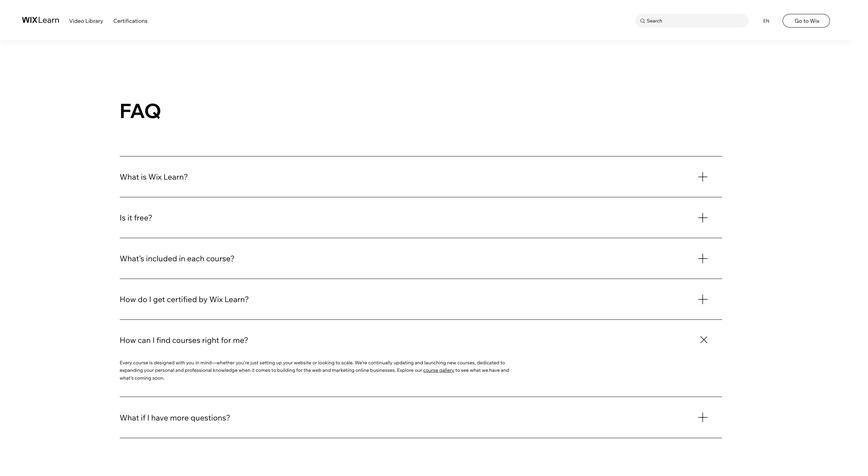 Task type: vqa. For each thing, say whether or not it's contained in the screenshot.
left via
no



Task type: describe. For each thing, give the bounding box(es) containing it.
is it free?
[[120, 213, 152, 223]]

what is wix learn?
[[120, 172, 188, 182]]

new
[[447, 360, 456, 366]]

professional
[[185, 367, 212, 373]]

to up marketing
[[336, 360, 340, 366]]

video
[[69, 17, 84, 24]]

certifications
[[113, 17, 148, 24]]

faq
[[120, 98, 161, 123]]

we
[[482, 367, 489, 373]]

the
[[304, 367, 311, 373]]

up
[[276, 360, 282, 366]]

en button
[[759, 14, 773, 28]]

continually
[[369, 360, 393, 366]]

personal
[[155, 367, 174, 373]]

en
[[764, 18, 770, 24]]

me?
[[233, 335, 248, 345]]

what's
[[120, 254, 144, 264]]

soon.
[[152, 375, 165, 381]]

get
[[153, 295, 165, 304]]

with
[[176, 360, 185, 366]]

do
[[138, 295, 147, 304]]

website
[[294, 360, 312, 366]]

i for have
[[147, 413, 150, 423]]

i for find
[[153, 335, 155, 345]]

what
[[470, 367, 481, 373]]

when
[[239, 367, 251, 373]]

have inside to see what we have and what's coming soon.
[[490, 367, 500, 373]]

just
[[251, 360, 259, 366]]

0 vertical spatial your
[[283, 360, 293, 366]]

menu bar containing video library
[[0, 0, 853, 40]]

i for get
[[149, 295, 151, 304]]

updating
[[394, 360, 414, 366]]

you
[[186, 360, 194, 366]]

to down setting
[[272, 367, 276, 373]]

included
[[146, 254, 177, 264]]

is
[[120, 213, 126, 223]]

to inside to see what we have and what's coming soon.
[[456, 367, 460, 373]]

0 horizontal spatial have
[[151, 413, 168, 423]]

courses
[[172, 335, 200, 345]]

more
[[170, 413, 189, 423]]

dedicated
[[477, 360, 500, 366]]

0 horizontal spatial in
[[179, 254, 185, 264]]

how do i get certified by wix learn?
[[120, 295, 249, 304]]

right
[[202, 335, 219, 345]]

certifications link
[[113, 17, 148, 24]]

2 vertical spatial wix
[[209, 295, 223, 304]]

we're
[[355, 360, 367, 366]]

online
[[356, 367, 369, 373]]

scale.
[[341, 360, 354, 366]]

what for what is wix learn?
[[120, 172, 139, 182]]

every course is designed with you in mind—whether you're just setting up your website or looking to scale. we're continually updating and launching new courses, dedicated to expanding your personal and professional knowledge when it comes to building for the web and marketing online businesses. explore our
[[120, 360, 505, 373]]

each
[[187, 254, 205, 264]]

Search text field
[[645, 17, 748, 25]]

or
[[313, 360, 317, 366]]

what if i have more questions?
[[120, 413, 230, 423]]

0 vertical spatial learn?
[[164, 172, 188, 182]]

explore
[[397, 367, 414, 373]]

every
[[120, 360, 132, 366]]

and inside to see what we have and what's coming soon.
[[501, 367, 510, 373]]

0 horizontal spatial is
[[141, 172, 147, 182]]

expanding
[[120, 367, 143, 373]]



Task type: locate. For each thing, give the bounding box(es) containing it.
and up our
[[415, 360, 423, 366]]

your up 'building'
[[283, 360, 293, 366]]

how left can
[[120, 335, 136, 345]]

to see what we have and what's coming soon.
[[120, 367, 510, 381]]

0 vertical spatial what
[[120, 172, 139, 182]]

1 horizontal spatial in
[[195, 360, 199, 366]]

i
[[149, 295, 151, 304], [153, 335, 155, 345], [147, 413, 150, 423]]

certified
[[167, 295, 197, 304]]

1 horizontal spatial learn?
[[225, 295, 249, 304]]

2 what from the top
[[120, 413, 139, 423]]

how for how can i find courses right for me?
[[120, 335, 136, 345]]

how left do
[[120, 295, 136, 304]]

1 vertical spatial wix
[[148, 172, 162, 182]]

have right we
[[490, 367, 500, 373]]

is
[[141, 172, 147, 182], [149, 360, 153, 366]]

0 vertical spatial it
[[128, 213, 132, 223]]

menu bar
[[0, 0, 853, 40]]

2 vertical spatial i
[[147, 413, 150, 423]]

1 what from the top
[[120, 172, 139, 182]]

1 horizontal spatial for
[[296, 367, 303, 373]]

you're
[[236, 360, 250, 366]]

is inside every course is designed with you in mind—whether you're just setting up your website or looking to scale. we're continually updating and launching new courses, dedicated to expanding your personal and professional knowledge when it comes to building for the web and marketing online businesses. explore our
[[149, 360, 153, 366]]

course?
[[206, 254, 235, 264]]

i right do
[[149, 295, 151, 304]]

0 horizontal spatial it
[[128, 213, 132, 223]]

it right is at left
[[128, 213, 132, 223]]

have right if
[[151, 413, 168, 423]]

see
[[461, 367, 469, 373]]

find
[[157, 335, 171, 345]]

coming
[[135, 375, 151, 381]]

course up expanding
[[133, 360, 148, 366]]

go to wix
[[795, 17, 820, 24]]

it
[[128, 213, 132, 223], [252, 367, 255, 373]]

to right go
[[804, 17, 809, 24]]

course gallery
[[423, 367, 455, 373]]

wix
[[810, 17, 820, 24], [148, 172, 162, 182], [209, 295, 223, 304]]

comes
[[256, 367, 271, 373]]

to
[[804, 17, 809, 24], [336, 360, 340, 366], [501, 360, 505, 366], [272, 367, 276, 373], [456, 367, 460, 373]]

for left me?
[[221, 335, 231, 345]]

wix for to
[[810, 17, 820, 24]]

1 horizontal spatial your
[[283, 360, 293, 366]]

1 vertical spatial in
[[195, 360, 199, 366]]

and down the 'looking'
[[323, 367, 331, 373]]

video library link
[[69, 17, 103, 24]]

1 vertical spatial learn?
[[225, 295, 249, 304]]

what
[[120, 172, 139, 182], [120, 413, 139, 423]]

what for what if i have more questions?
[[120, 413, 139, 423]]

1 horizontal spatial wix
[[209, 295, 223, 304]]

0 horizontal spatial your
[[144, 367, 154, 373]]

in
[[179, 254, 185, 264], [195, 360, 199, 366]]

0 vertical spatial course
[[133, 360, 148, 366]]

1 vertical spatial have
[[151, 413, 168, 423]]

can
[[138, 335, 151, 345]]

0 horizontal spatial for
[[221, 335, 231, 345]]

knowledge
[[213, 367, 238, 373]]

0 vertical spatial i
[[149, 295, 151, 304]]

1 horizontal spatial have
[[490, 367, 500, 373]]

course
[[133, 360, 148, 366], [423, 367, 438, 373]]

course inside every course is designed with you in mind—whether you're just setting up your website or looking to scale. we're continually updating and launching new courses, dedicated to expanding your personal and professional knowledge when it comes to building for the web and marketing online businesses. explore our
[[133, 360, 148, 366]]

how can i find courses right for me?
[[120, 335, 248, 345]]

1 vertical spatial for
[[296, 367, 303, 373]]

looking
[[318, 360, 335, 366]]

for left the the
[[296, 367, 303, 373]]

in right you
[[195, 360, 199, 366]]

your
[[283, 360, 293, 366], [144, 367, 154, 373]]

if
[[141, 413, 146, 423]]

what's included in each course?
[[120, 254, 235, 264]]

businesses.
[[370, 367, 396, 373]]

1 vertical spatial course
[[423, 367, 438, 373]]

1 vertical spatial is
[[149, 360, 153, 366]]

marketing
[[332, 367, 355, 373]]

learn?
[[164, 172, 188, 182], [225, 295, 249, 304]]

our
[[415, 367, 422, 373]]

in left each in the left of the page
[[179, 254, 185, 264]]

for
[[221, 335, 231, 345], [296, 367, 303, 373]]

it down just
[[252, 367, 255, 373]]

courses,
[[458, 360, 476, 366]]

and
[[415, 360, 423, 366], [175, 367, 184, 373], [323, 367, 331, 373], [501, 367, 510, 373]]

designed
[[154, 360, 175, 366]]

questions?
[[191, 413, 230, 423]]

1 vertical spatial it
[[252, 367, 255, 373]]

0 horizontal spatial wix
[[148, 172, 162, 182]]

and down with
[[175, 367, 184, 373]]

0 horizontal spatial course
[[133, 360, 148, 366]]

by
[[199, 295, 208, 304]]

0 vertical spatial is
[[141, 172, 147, 182]]

mind—whether
[[201, 360, 235, 366]]

what's
[[120, 375, 134, 381]]

1 vertical spatial your
[[144, 367, 154, 373]]

1 horizontal spatial it
[[252, 367, 255, 373]]

0 vertical spatial wix
[[810, 17, 820, 24]]

and right we
[[501, 367, 510, 373]]

go
[[795, 17, 803, 24]]

how for how do i get certified by wix learn?
[[120, 295, 136, 304]]

0 vertical spatial how
[[120, 295, 136, 304]]

library
[[85, 17, 103, 24]]

go to wix link
[[783, 14, 830, 28]]

2 how from the top
[[120, 335, 136, 345]]

to left the see
[[456, 367, 460, 373]]

to inside menu bar
[[804, 17, 809, 24]]

0 horizontal spatial learn?
[[164, 172, 188, 182]]

your up coming
[[144, 367, 154, 373]]

1 horizontal spatial is
[[149, 360, 153, 366]]

it inside every course is designed with you in mind—whether you're just setting up your website or looking to scale. we're continually updating and launching new courses, dedicated to expanding your personal and professional knowledge when it comes to building for the web and marketing online businesses. explore our
[[252, 367, 255, 373]]

building
[[277, 367, 295, 373]]

have
[[490, 367, 500, 373], [151, 413, 168, 423]]

for inside every course is designed with you in mind—whether you're just setting up your website or looking to scale. we're continually updating and launching new courses, dedicated to expanding your personal and professional knowledge when it comes to building for the web and marketing online businesses. explore our
[[296, 367, 303, 373]]

wix for is
[[148, 172, 162, 182]]

course gallery link
[[423, 367, 455, 373]]

0 vertical spatial in
[[179, 254, 185, 264]]

setting
[[260, 360, 275, 366]]

web
[[312, 367, 322, 373]]

1 vertical spatial how
[[120, 335, 136, 345]]

1 how from the top
[[120, 295, 136, 304]]

video library
[[69, 17, 103, 24]]

1 vertical spatial what
[[120, 413, 139, 423]]

free?
[[134, 213, 152, 223]]

course down launching
[[423, 367, 438, 373]]

1 vertical spatial i
[[153, 335, 155, 345]]

1 horizontal spatial course
[[423, 367, 438, 373]]

wix inside menu bar
[[810, 17, 820, 24]]

0 vertical spatial for
[[221, 335, 231, 345]]

2 horizontal spatial wix
[[810, 17, 820, 24]]

gallery
[[440, 367, 455, 373]]

launching
[[425, 360, 446, 366]]

how
[[120, 295, 136, 304], [120, 335, 136, 345]]

i right if
[[147, 413, 150, 423]]

to right dedicated
[[501, 360, 505, 366]]

i right can
[[153, 335, 155, 345]]

0 vertical spatial have
[[490, 367, 500, 373]]

in inside every course is designed with you in mind—whether you're just setting up your website or looking to scale. we're continually updating and launching new courses, dedicated to expanding your personal and professional knowledge when it comes to building for the web and marketing online businesses. explore our
[[195, 360, 199, 366]]



